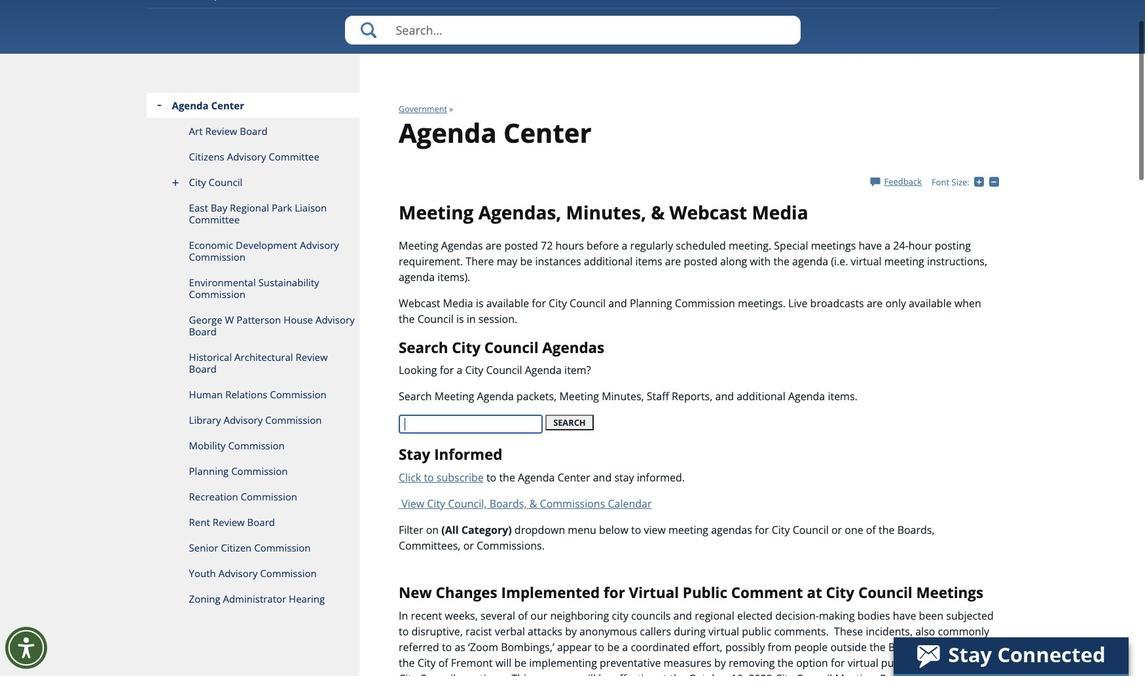Task type: describe. For each thing, give the bounding box(es) containing it.
along
[[721, 244, 748, 258]]

verbal
[[495, 614, 525, 628]]

0 vertical spatial webcast
[[670, 189, 748, 214]]

1 vertical spatial virtual
[[709, 614, 740, 628]]

have inside meeting agendas are posted 72 hours before a regularly scheduled meeting. special meetings have a 24-hour posting requirement. there may be instances additional items are posted along with the agenda (i.e. virtual meeting instructions, agenda items).
[[859, 228, 883, 242]]

special
[[775, 228, 809, 242]]

meeting up agendas are on the left top of page
[[399, 189, 474, 214]]

of inside dropdown menu below to view meeting agendas for city council or one of the boards, committees, or commissions.
[[867, 512, 877, 527]]

government
[[399, 93, 447, 104]]

view
[[644, 512, 666, 527]]

1 vertical spatial will
[[580, 661, 596, 675]]

new changes implemented for virtual public comment at city council meetings in recent weeks, several of our neighboring city councils and regional elected decision-making bodies have been subjected to disruptive, racist verbal attacks by anonymous callers during virtual public comments.  these incidents, also commonly referred to as 'zoom bombings,' appear to be a coordinated effort, possibly from people outside the bay area.   as a result, the city of fremont will be implementing preventative measures by removing the option for virtual public comment during city council meetings.  this measure will be effective at the october 10, 2023 city council meeting. public comments 
[[399, 572, 997, 676]]

stay connected image
[[894, 638, 1128, 674]]

meeting inside meeting agendas are posted 72 hours before a regularly scheduled meeting. special meetings have a 24-hour posting requirement. there may be instances additional items are posted along with the agenda (i.e. virtual meeting instructions, agenda items).
[[399, 228, 439, 242]]

measure
[[535, 661, 578, 675]]

0 horizontal spatial or
[[464, 528, 474, 542]]

24-
[[894, 228, 909, 242]]

callers
[[640, 614, 672, 628]]

fremont
[[451, 645, 493, 660]]

council up 'bodies'
[[859, 572, 913, 592]]

loading ...
[[540, 250, 606, 268]]

2 available from the left
[[910, 285, 952, 300]]

the down incidents, at the bottom of the page
[[870, 629, 886, 644]]

the inside stay informed click to subscribe to the agenda center and stay informed.
[[500, 460, 516, 474]]

for up city
[[604, 572, 626, 592]]

session.
[[479, 301, 518, 316]]

staff
[[647, 379, 670, 393]]

commission
[[675, 285, 736, 300]]

committees,
[[399, 528, 461, 542]]

0 horizontal spatial at
[[658, 661, 668, 675]]

0 horizontal spatial &
[[530, 486, 538, 501]]

+ link
[[975, 165, 990, 177]]

informed.
[[637, 460, 685, 474]]

hours
[[556, 228, 584, 242]]

this
[[512, 661, 532, 675]]

be left effective on the right bottom of page
[[599, 661, 611, 675]]

as
[[943, 629, 955, 644]]

preventative
[[600, 645, 661, 660]]

2 vertical spatial virtual
[[848, 645, 879, 660]]

with
[[750, 244, 771, 258]]

...
[[595, 250, 606, 268]]

click to subscribe link
[[399, 460, 484, 474]]

to inside dropdown menu below to view meeting agendas for city council or one of the boards, committees, or commissions.
[[632, 512, 642, 527]]

government agenda center
[[399, 93, 592, 140]]

1 horizontal spatial or
[[832, 512, 843, 527]]

regional
[[695, 598, 735, 612]]

to right subscribe
[[487, 460, 497, 474]]

implemented
[[502, 572, 600, 592]]

council left 'in'
[[418, 301, 454, 316]]

1 horizontal spatial at
[[808, 572, 823, 592]]

be down anonymous
[[608, 629, 620, 644]]

agenda inside search city council agendas looking for a city council agenda item?
[[525, 353, 562, 367]]

and inside webcast media is available for city council and planning commission meetings. live broadcasts are only available when the council is in session.
[[609, 285, 628, 300]]

search button
[[546, 404, 594, 420]]

2023
[[749, 661, 773, 675]]

feedback
[[885, 165, 923, 177]]

72
[[541, 228, 553, 242]]

virtual
[[629, 572, 679, 592]]

possibly
[[726, 629, 766, 644]]

have inside new changes implemented for virtual public comment at city council meetings in recent weeks, several of our neighboring city councils and regional elected decision-making bodies have been subjected to disruptive, racist verbal attacks by anonymous callers during virtual public comments.  these incidents, also commonly referred to as 'zoom bombings,' appear to be a coordinated effort, possibly from people outside the bay area.   as a result, the city of fremont will be implementing preventative measures by removing the option for virtual public comment during city council meetings.  this measure will be effective at the october 10, 2023 city council meeting. public comments
[[894, 598, 917, 612]]

council,
[[448, 486, 487, 501]]

racist
[[466, 614, 492, 628]]

0 horizontal spatial boards,
[[490, 486, 527, 501]]

agendas are
[[441, 228, 502, 242]]

center inside government agenda center
[[504, 104, 592, 140]]

city inside dropdown menu below to view meeting agendas for city council or one of the boards, committees, or commissions.
[[772, 512, 791, 527]]

1 available from the left
[[487, 285, 530, 300]]

on
[[426, 512, 439, 527]]

calendar
[[608, 486, 652, 501]]

bombings,'
[[501, 629, 555, 644]]

a right as
[[958, 629, 963, 644]]

city inside webcast media is available for city council and planning commission meetings. live broadcasts are only available when the council is in session.
[[549, 285, 567, 300]]

removing
[[729, 645, 775, 660]]

1 vertical spatial minutes,
[[602, 379, 645, 393]]

are inside meeting agendas are posted 72 hours before a regularly scheduled meeting. special meetings have a 24-hour posting requirement. there may be instances additional items are posted along with the agenda (i.e. virtual meeting instructions, agenda items).
[[666, 244, 682, 258]]

stay informed click to subscribe to the agenda center and stay informed.
[[399, 434, 685, 474]]

- link
[[990, 165, 1002, 177]]

making
[[820, 598, 855, 612]]

october
[[689, 661, 729, 675]]

meeting down the looking
[[435, 379, 475, 393]]

commissions.
[[477, 528, 545, 542]]

the down from
[[778, 645, 794, 660]]

meeting down item?
[[560, 379, 600, 393]]

the inside meeting agendas are posted 72 hours before a regularly scheduled meeting. special meetings have a 24-hour posting requirement. there may be instances additional items are posted along with the agenda (i.e. virtual meeting instructions, agenda items).
[[774, 244, 790, 258]]

for inside dropdown menu below to view meeting agendas for city council or one of the boards, committees, or commissions.
[[755, 512, 770, 527]]

meeting.
[[836, 661, 878, 675]]

attacks
[[528, 614, 563, 628]]

none text field inside the columnusercontrol3 "main content"
[[399, 404, 543, 423]]

a left "24-"
[[885, 228, 891, 242]]

the down referred
[[399, 645, 415, 660]]

before
[[587, 228, 619, 242]]

council down session.
[[485, 327, 539, 347]]

be inside meeting agendas are posted 72 hours before a regularly scheduled meeting. special meetings have a 24-hour posting requirement. there may be instances additional items are posted along with the agenda (i.e. virtual meeting instructions, agenda items).
[[521, 244, 533, 258]]

people
[[795, 629, 828, 644]]

implementing
[[530, 645, 597, 660]]

instructions,
[[928, 244, 988, 258]]

council down the option
[[797, 661, 833, 675]]

-
[[1000, 165, 1002, 177]]

0 vertical spatial during
[[674, 614, 706, 628]]

comment
[[914, 645, 961, 660]]

decision-
[[776, 598, 820, 612]]

meeting agendas are posted 72 hours before a regularly scheduled meeting. special meetings have a 24-hour posting requirement. there may be instances additional items are posted along with the agenda (i.e. virtual meeting instructions, agenda items).
[[399, 228, 988, 274]]

'zoom
[[469, 629, 499, 644]]

are inside webcast media is available for city council and planning commission meetings. live broadcasts are only available when the council is in session.
[[867, 285, 883, 300]]

may
[[497, 244, 518, 258]]

from
[[768, 629, 792, 644]]

1 vertical spatial of
[[518, 598, 528, 612]]

disruptive,
[[412, 614, 463, 628]]

category)
[[462, 512, 512, 527]]

one
[[845, 512, 864, 527]]

1 horizontal spatial by
[[715, 645, 726, 660]]

measures
[[664, 645, 712, 660]]

1 vertical spatial public
[[882, 645, 911, 660]]

1 vertical spatial during
[[964, 645, 996, 660]]

a up preventative
[[623, 629, 629, 644]]

additional inside meeting agendas are posted 72 hours before a regularly scheduled meeting. special meetings have a 24-hour posting requirement. there may be instances additional items are posted along with the agenda (i.e. virtual meeting instructions, agenda items).
[[584, 244, 633, 258]]

council down ... at the top right of page
[[570, 285, 606, 300]]

also
[[916, 614, 936, 628]]

menu
[[568, 512, 597, 527]]

commonly
[[939, 614, 990, 628]]

agenda inside stay informed click to subscribe to the agenda center and stay informed.
[[518, 460, 555, 474]]



Task type: vqa. For each thing, say whether or not it's contained in the screenshot.
city office worker with intern and laptop image
no



Task type: locate. For each thing, give the bounding box(es) containing it.
0 vertical spatial center
[[504, 104, 592, 140]]

0 vertical spatial at
[[808, 572, 823, 592]]

1 vertical spatial center
[[558, 460, 591, 474]]

these
[[835, 614, 864, 628]]

agenda down special
[[793, 244, 829, 258]]

filter
[[399, 512, 424, 527]]

0 vertical spatial boards,
[[490, 486, 527, 501]]

0 vertical spatial additional
[[584, 244, 633, 258]]

council inside dropdown menu below to view meeting agendas for city council or one of the boards, committees, or commissions.
[[793, 512, 829, 527]]

council down referred
[[420, 661, 456, 675]]

feedback link
[[871, 165, 923, 177]]

virtual right (i.e.
[[852, 244, 882, 258]]

items.
[[828, 379, 858, 393]]

have up incidents, at the bottom of the page
[[894, 598, 917, 612]]

option
[[797, 645, 829, 660]]

commissions
[[540, 486, 606, 501]]

public
[[683, 572, 728, 592], [881, 661, 910, 675]]

0 horizontal spatial have
[[859, 228, 883, 242]]

search city council agendas looking for a city council agenda item?
[[399, 327, 605, 367]]

center inside stay informed click to subscribe to the agenda center and stay informed.
[[558, 460, 591, 474]]

1 horizontal spatial public
[[882, 645, 911, 660]]

0 vertical spatial minutes,
[[566, 189, 647, 214]]

will
[[496, 645, 512, 660], [580, 661, 596, 675]]

city
[[612, 598, 629, 612]]

agenda
[[399, 104, 497, 140], [525, 353, 562, 367], [477, 379, 514, 393], [789, 379, 826, 393], [518, 460, 555, 474]]

boards, right one
[[898, 512, 935, 527]]

10,
[[732, 661, 746, 675]]

at
[[808, 572, 823, 592], [658, 661, 668, 675]]

packets,
[[517, 379, 557, 393]]

media inside webcast media is available for city council and planning commission meetings. live broadcasts are only available when the council is in session.
[[443, 285, 474, 300]]

a right the looking
[[457, 353, 463, 367]]

1 vertical spatial or
[[464, 528, 474, 542]]

webcast media is available for city council and planning commission meetings. live broadcasts are only available when the council is in session.
[[399, 285, 982, 316]]

1 vertical spatial &
[[530, 486, 538, 501]]

media up special
[[752, 189, 809, 214]]

(all
[[442, 512, 459, 527]]

Search text field
[[345, 5, 801, 34]]

the right one
[[879, 512, 895, 527]]

columnusercontrol3 main content
[[360, 43, 1002, 676]]

search meeting agenda packets, meeting minutes, staff reports, and additional agenda items.
[[399, 379, 858, 393]]

0 horizontal spatial public
[[743, 614, 772, 628]]

be right the 'may'
[[521, 244, 533, 258]]

are right the items
[[666, 244, 682, 258]]

1 vertical spatial posted
[[684, 244, 718, 258]]

search inside search button
[[554, 406, 586, 418]]

reports,
[[672, 379, 713, 393]]

1 horizontal spatial &
[[651, 189, 665, 214]]

0 vertical spatial meeting
[[885, 244, 925, 258]]

for right the looking
[[440, 353, 454, 367]]

only
[[886, 285, 907, 300]]

of right one
[[867, 512, 877, 527]]

a inside search city council agendas looking for a city council agenda item?
[[457, 353, 463, 367]]

agenda
[[793, 244, 829, 258], [399, 259, 435, 274]]

1 vertical spatial webcast
[[399, 285, 441, 300]]

0 vertical spatial is
[[476, 285, 484, 300]]

posted down scheduled
[[684, 244, 718, 258]]

1 vertical spatial agenda
[[399, 259, 435, 274]]

to down in at bottom left
[[399, 614, 409, 628]]

live
[[789, 285, 808, 300]]

1 horizontal spatial meeting
[[885, 244, 925, 258]]

0 horizontal spatial of
[[439, 645, 449, 660]]

and left planning
[[609, 285, 628, 300]]

0 vertical spatial agenda
[[793, 244, 829, 258]]

or down filter on (all category)
[[464, 528, 474, 542]]

council up packets,
[[486, 353, 523, 367]]

0 horizontal spatial will
[[496, 645, 512, 660]]

2 horizontal spatial of
[[867, 512, 877, 527]]

1 horizontal spatial posted
[[684, 244, 718, 258]]

0 horizontal spatial additional
[[584, 244, 633, 258]]

view city council, boards, & commissions calendar link
[[402, 486, 652, 501]]

posted up the 'may'
[[505, 228, 539, 242]]

search
[[399, 327, 449, 347], [399, 379, 432, 393], [554, 406, 586, 418]]

regularly
[[631, 228, 674, 242]]

the inside webcast media is available for city council and planning commission meetings. live broadcasts are only available when the council is in session.
[[399, 301, 415, 316]]

search for city
[[399, 327, 449, 347]]

webcast up scheduled
[[670, 189, 748, 214]]

1 vertical spatial boards,
[[898, 512, 935, 527]]

recent
[[411, 598, 442, 612]]

at up decision-
[[808, 572, 823, 592]]

meeting inside dropdown menu below to view meeting agendas for city council or one of the boards, committees, or commissions.
[[669, 512, 709, 527]]

1 horizontal spatial have
[[894, 598, 917, 612]]

and inside stay informed click to subscribe to the agenda center and stay informed.
[[593, 460, 612, 474]]

councils
[[632, 598, 671, 612]]

the up view city council, boards, & commissions calendar
[[500, 460, 516, 474]]

0 vertical spatial public
[[743, 614, 772, 628]]

webcast down "items)."
[[399, 285, 441, 300]]

virtual up meeting.
[[848, 645, 879, 660]]

0 horizontal spatial media
[[443, 285, 474, 300]]

0 vertical spatial virtual
[[852, 244, 882, 258]]

1 vertical spatial media
[[443, 285, 474, 300]]

incidents,
[[867, 614, 913, 628]]

1 vertical spatial public
[[881, 661, 910, 675]]

search for meeting
[[399, 379, 432, 393]]

during up the "effort," at the right bottom
[[674, 614, 706, 628]]

neighboring
[[551, 598, 610, 612]]

meeting up requirement.
[[399, 228, 439, 242]]

item?
[[565, 353, 591, 367]]

meeting right view
[[669, 512, 709, 527]]

0 horizontal spatial are
[[666, 244, 682, 258]]

& up dropdown
[[530, 486, 538, 501]]

by up appear
[[566, 614, 577, 628]]

1 vertical spatial meeting
[[669, 512, 709, 527]]

and right councils
[[674, 598, 693, 612]]

public down bay
[[881, 661, 910, 675]]

city
[[549, 285, 567, 300], [452, 327, 481, 347], [466, 353, 484, 367], [427, 486, 446, 501], [772, 512, 791, 527], [827, 572, 855, 592], [418, 645, 436, 660], [399, 661, 417, 675], [776, 661, 794, 675]]

media up 'in'
[[443, 285, 474, 300]]

1 horizontal spatial available
[[910, 285, 952, 300]]

below
[[599, 512, 629, 527]]

posting
[[935, 228, 972, 242]]

search down the looking
[[399, 379, 432, 393]]

0 horizontal spatial available
[[487, 285, 530, 300]]

(i.e.
[[832, 244, 849, 258]]

is up session.
[[476, 285, 484, 300]]

the down measures
[[670, 661, 687, 675]]

and right reports,
[[716, 379, 735, 393]]

meeting down "24-"
[[885, 244, 925, 258]]

anonymous
[[580, 614, 638, 628]]

1 horizontal spatial public
[[881, 661, 910, 675]]

view city council, boards, & commissions calendar
[[402, 486, 652, 501]]

loading
[[540, 250, 592, 268]]

of left fremont
[[439, 645, 449, 660]]

boards,
[[490, 486, 527, 501], [898, 512, 935, 527]]

1 vertical spatial by
[[715, 645, 726, 660]]

of left our
[[518, 598, 528, 612]]

bodies
[[858, 598, 891, 612]]

elected
[[738, 598, 773, 612]]

public down elected
[[743, 614, 772, 628]]

requirement.
[[399, 244, 463, 258]]

bay
[[889, 629, 907, 644]]

posted
[[505, 228, 539, 242], [684, 244, 718, 258]]

to
[[424, 460, 434, 474], [487, 460, 497, 474], [632, 512, 642, 527], [399, 614, 409, 628], [442, 629, 452, 644], [595, 629, 605, 644]]

0 vertical spatial or
[[832, 512, 843, 527]]

meeting inside meeting agendas are posted 72 hours before a regularly scheduled meeting. special meetings have a 24-hour posting requirement. there may be instances additional items are posted along with the agenda (i.e. virtual meeting instructions, agenda items).
[[885, 244, 925, 258]]

for down the loading
[[532, 285, 546, 300]]

will down 'zoom
[[496, 645, 512, 660]]

and left stay
[[593, 460, 612, 474]]

is left 'in'
[[457, 301, 464, 316]]

0 vertical spatial of
[[867, 512, 877, 527]]

the up the looking
[[399, 301, 415, 316]]

2 vertical spatial search
[[554, 406, 586, 418]]

minutes, up the 'before'
[[566, 189, 647, 214]]

1 horizontal spatial are
[[867, 285, 883, 300]]

1 vertical spatial are
[[867, 285, 883, 300]]

meetings
[[812, 228, 857, 242]]

weeks,
[[445, 598, 478, 612]]

of
[[867, 512, 877, 527], [518, 598, 528, 612], [439, 645, 449, 660]]

scheduled
[[676, 228, 727, 242]]

for right agendas
[[755, 512, 770, 527]]

virtual down regional
[[709, 614, 740, 628]]

2 vertical spatial of
[[439, 645, 449, 660]]

1 horizontal spatial during
[[964, 645, 996, 660]]

search down packets,
[[554, 406, 586, 418]]

1 horizontal spatial agenda
[[793, 244, 829, 258]]

&
[[651, 189, 665, 214], [530, 486, 538, 501]]

available right only
[[910, 285, 952, 300]]

0 vertical spatial have
[[859, 228, 883, 242]]

None text field
[[399, 404, 543, 423]]

1 vertical spatial have
[[894, 598, 917, 612]]

1 horizontal spatial will
[[580, 661, 596, 675]]

subjected
[[947, 598, 994, 612]]

0 horizontal spatial during
[[674, 614, 706, 628]]

to down anonymous
[[595, 629, 605, 644]]

the down special
[[774, 244, 790, 258]]

the inside dropdown menu below to view meeting agendas for city council or one of the boards, committees, or commissions.
[[879, 512, 895, 527]]

subscribe
[[437, 460, 484, 474]]

in
[[399, 598, 408, 612]]

changes
[[436, 572, 498, 592]]

available up session.
[[487, 285, 530, 300]]

in
[[467, 301, 476, 316]]

1 vertical spatial is
[[457, 301, 464, 316]]

effective
[[614, 661, 655, 675]]

be up this
[[515, 645, 527, 660]]

0 vertical spatial search
[[399, 327, 449, 347]]

instances
[[536, 244, 582, 258]]

broadcasts
[[811, 285, 865, 300]]

0 horizontal spatial agenda
[[399, 259, 435, 274]]

will down implementing
[[580, 661, 596, 675]]

1 vertical spatial search
[[399, 379, 432, 393]]

& up regularly at the top of page
[[651, 189, 665, 214]]

items).
[[438, 259, 471, 274]]

0 vertical spatial media
[[752, 189, 809, 214]]

1 horizontal spatial is
[[476, 285, 484, 300]]

1 vertical spatial additional
[[737, 379, 786, 393]]

0 vertical spatial posted
[[505, 228, 539, 242]]

meeting agendas, minutes, & webcast media
[[399, 189, 809, 214]]

webcast
[[670, 189, 748, 214], [399, 285, 441, 300]]

a right the 'before'
[[622, 228, 628, 242]]

0 horizontal spatial webcast
[[399, 285, 441, 300]]

and inside new changes implemented for virtual public comment at city council meetings in recent weeks, several of our neighboring city councils and regional elected decision-making bodies have been subjected to disruptive, racist verbal attacks by anonymous callers during virtual public comments.  these incidents, also commonly referred to as 'zoom bombings,' appear to be a coordinated effort, possibly from people outside the bay area.   as a result, the city of fremont will be implementing preventative measures by removing the option for virtual public comment during city council meetings.  this measure will be effective at the october 10, 2023 city council meeting. public comments
[[674, 598, 693, 612]]

0 vertical spatial by
[[566, 614, 577, 628]]

have left "24-"
[[859, 228, 883, 242]]

webcast inside webcast media is available for city council and planning commission meetings. live broadcasts are only available when the council is in session.
[[399, 285, 441, 300]]

or
[[832, 512, 843, 527], [464, 528, 474, 542]]

and
[[609, 285, 628, 300], [716, 379, 735, 393], [593, 460, 612, 474], [674, 598, 693, 612]]

to left 'as'
[[442, 629, 452, 644]]

to left view
[[632, 512, 642, 527]]

are left only
[[867, 285, 883, 300]]

0 vertical spatial are
[[666, 244, 682, 258]]

0 vertical spatial public
[[683, 572, 728, 592]]

boards, up the "category)"
[[490, 486, 527, 501]]

public
[[743, 614, 772, 628], [882, 645, 911, 660]]

+
[[985, 165, 990, 177]]

1 horizontal spatial media
[[752, 189, 809, 214]]

stay
[[399, 434, 431, 454]]

referred
[[399, 629, 439, 644]]

0 vertical spatial &
[[651, 189, 665, 214]]

new
[[399, 572, 432, 592]]

0 vertical spatial will
[[496, 645, 512, 660]]

0 horizontal spatial public
[[683, 572, 728, 592]]

at right effective on the right bottom of page
[[658, 661, 668, 675]]

dropdown
[[515, 512, 566, 527]]

agendas
[[543, 327, 605, 347]]

0 horizontal spatial meeting
[[669, 512, 709, 527]]

for down outside
[[831, 645, 846, 660]]

public down bay
[[882, 645, 911, 660]]

meeting
[[399, 189, 474, 214], [399, 228, 439, 242], [435, 379, 475, 393], [560, 379, 600, 393]]

informed
[[435, 434, 503, 454]]

to right click
[[424, 460, 434, 474]]

1 horizontal spatial webcast
[[670, 189, 748, 214]]

search up the looking
[[399, 327, 449, 347]]

during down result,
[[964, 645, 996, 660]]

agendas,
[[479, 189, 562, 214]]

have
[[859, 228, 883, 242], [894, 598, 917, 612]]

click
[[399, 460, 421, 474]]

for inside webcast media is available for city council and planning commission meetings. live broadcasts are only available when the council is in session.
[[532, 285, 546, 300]]

by up october
[[715, 645, 726, 660]]

search inside search city council agendas looking for a city council agenda item?
[[399, 327, 449, 347]]

coordinated
[[631, 629, 691, 644]]

meetings.
[[738, 285, 786, 300]]

several
[[481, 598, 516, 612]]

agenda inside government agenda center
[[399, 104, 497, 140]]

council left one
[[793, 512, 829, 527]]

0 horizontal spatial is
[[457, 301, 464, 316]]

for inside search city council agendas looking for a city council agenda item?
[[440, 353, 454, 367]]

0 horizontal spatial posted
[[505, 228, 539, 242]]

1 horizontal spatial additional
[[737, 379, 786, 393]]

minutes, left the staff
[[602, 379, 645, 393]]

boards, inside dropdown menu below to view meeting agendas for city council or one of the boards, committees, or commissions.
[[898, 512, 935, 527]]

public up regional
[[683, 572, 728, 592]]

1 horizontal spatial boards,
[[898, 512, 935, 527]]

there
[[466, 244, 494, 258]]

or left one
[[832, 512, 843, 527]]

0 horizontal spatial by
[[566, 614, 577, 628]]

1 vertical spatial at
[[658, 661, 668, 675]]

1 horizontal spatial of
[[518, 598, 528, 612]]

agenda down requirement.
[[399, 259, 435, 274]]

virtual inside meeting agendas are posted 72 hours before a regularly scheduled meeting. special meetings have a 24-hour posting requirement. there may be instances additional items are posted along with the agenda (i.e. virtual meeting instructions, agenda items).
[[852, 244, 882, 258]]



